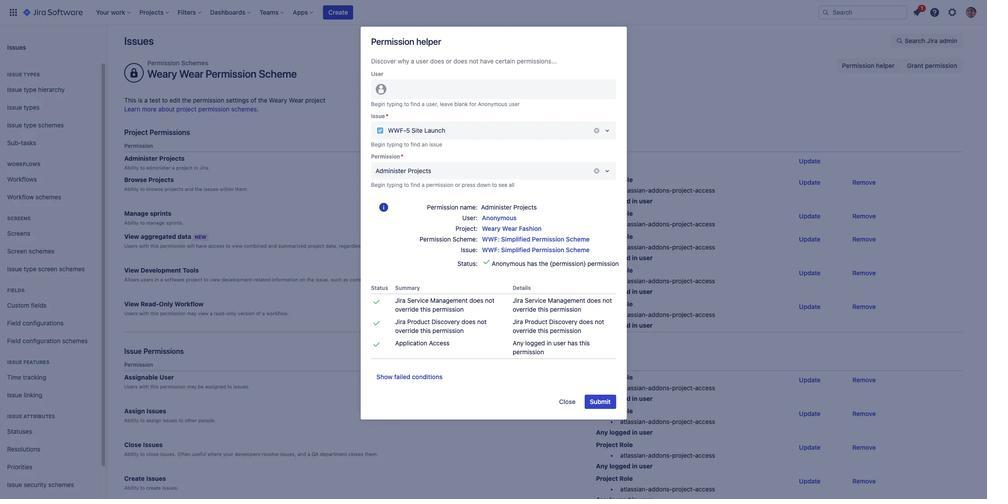 Task type: locate. For each thing, give the bounding box(es) containing it.
view inside view development tools allows users in a software project to view development-related information on the issue, such as commits, reviews and build information.
[[124, 266, 139, 274]]

close issues ability to close issues. often useful where your developers resolve issues, and a qa department closes them.
[[124, 441, 378, 457]]

an
[[422, 141, 428, 148]]

schemes down field configurations link
[[62, 337, 88, 344]]

create inside button
[[329, 8, 348, 16]]

0 vertical spatial of
[[251, 96, 257, 104]]

with down assignable
[[139, 384, 149, 390]]

issues left within
[[204, 186, 219, 192]]

5 remove from the top
[[853, 303, 877, 310]]

0 vertical spatial users
[[124, 243, 138, 249]]

may left read-
[[187, 310, 197, 316]]

show
[[377, 373, 393, 381]]

0 vertical spatial *
[[386, 113, 389, 119]]

update for view read-only workflow
[[800, 303, 821, 310]]

projects inside browse projects ability to browse projects and the issues within them.
[[149, 176, 174, 183]]

1 vertical spatial helper
[[877, 62, 895, 69]]

addons-
[[649, 187, 673, 194], [649, 220, 673, 228], [649, 243, 673, 251], [649, 277, 673, 285], [649, 311, 673, 318], [649, 384, 673, 392], [649, 418, 673, 425], [649, 452, 673, 459], [649, 485, 673, 493]]

green image
[[371, 296, 382, 307], [371, 318, 382, 328], [371, 339, 382, 350]]

issue types group
[[4, 62, 96, 155]]

users inside view aggregated data new users with this permission will have access to view combined and summarized project data, regardless of their individual permissions. learn more.
[[124, 243, 138, 249]]

1 screens from the top
[[7, 215, 31, 221]]

screens group
[[4, 206, 96, 281]]

view for development
[[124, 266, 139, 274]]

1 horizontal spatial status
[[458, 260, 476, 267]]

0 horizontal spatial have
[[196, 243, 207, 249]]

8 update from the top
[[800, 410, 821, 417]]

to left close at the bottom
[[140, 451, 145, 457]]

* down the begin typing to find an issue
[[401, 153, 404, 160]]

7 project- from the top
[[673, 418, 696, 425]]

override up application
[[396, 327, 419, 334]]

has inside the any logged in user has this permission
[[568, 339, 578, 347]]

a down development
[[160, 277, 163, 282]]

9 project- from the top
[[673, 485, 696, 493]]

0 horizontal spatial close
[[124, 441, 142, 449]]

screens for screens link
[[7, 229, 30, 237]]

open image
[[602, 125, 613, 136], [602, 166, 613, 176]]

issue features group
[[4, 350, 96, 407]]

1 workflows from the top
[[7, 161, 41, 167]]

2 screens from the top
[[7, 229, 30, 237]]

close for close issues ability to close issues. often useful where your developers resolve issues, and a qa department closes them.
[[124, 441, 142, 449]]

schemes up issue type screen schemes
[[29, 247, 55, 255]]

issue for issue linking
[[7, 391, 22, 399]]

read-
[[214, 310, 227, 316]]

2 vertical spatial find
[[411, 182, 421, 188]]

permission inside the view read-only workflow users with this permission may view a read-only version of a workflow.
[[160, 310, 186, 316]]

create button
[[323, 5, 354, 19]]

schemes inside 'link'
[[38, 121, 64, 129]]

project role atlassian-addons-project-access
[[597, 210, 716, 228], [597, 475, 716, 493]]

2 green image from the top
[[371, 318, 382, 328]]

management down {permission}
[[548, 297, 586, 304]]

override down details
[[513, 306, 537, 313]]

jira service management does not override this permission down information.
[[396, 297, 495, 313]]

1 vertical spatial open image
[[602, 166, 613, 176]]

ability inside assign issues ability to assign issues to other people.
[[124, 417, 139, 423]]

tasks
[[21, 139, 36, 146]]

issue for issue permissions
[[124, 347, 142, 355]]

application access
[[396, 339, 450, 347]]

1 product from the left
[[408, 318, 430, 326]]

have inside permission helper dialog
[[481, 57, 494, 65]]

attributes
[[23, 413, 55, 419]]

6 atlassian- from the top
[[621, 384, 649, 392]]

user inside assignable user users with this permission may be assigned to issues.
[[160, 374, 174, 381]]

ability down the browse
[[124, 186, 139, 192]]

1 vertical spatial has
[[568, 339, 578, 347]]

0 horizontal spatial or
[[446, 57, 452, 65]]

issues. right close at the bottom
[[160, 451, 176, 457]]

access inside view aggregated data new users with this permission will have access to view combined and summarized project data, regardless of their individual permissions. learn more.
[[208, 243, 225, 249]]

8 remove from the top
[[853, 444, 877, 451]]

ability inside create issues ability to create issues.
[[124, 485, 139, 491]]

show failed conditions button
[[371, 370, 448, 384]]

* for issue *
[[386, 113, 389, 119]]

3 typing from the top
[[387, 182, 403, 188]]

1 open image from the top
[[602, 125, 613, 136]]

1 vertical spatial wwf:
[[482, 246, 500, 254]]

screen
[[7, 247, 27, 255]]

project role atlassian-addons-project-access any logged in user for view development tools
[[597, 266, 716, 295]]

1 horizontal spatial discovery
[[550, 318, 578, 326]]

2 discovery from the left
[[550, 318, 578, 326]]

access
[[696, 187, 716, 194], [696, 220, 716, 228], [208, 243, 225, 249], [696, 243, 716, 251], [696, 277, 716, 285], [696, 311, 716, 318], [696, 384, 716, 392], [696, 418, 716, 425], [696, 452, 716, 459], [696, 485, 716, 493]]

type for screen
[[24, 265, 36, 272]]

a left the qa
[[308, 451, 310, 457]]

with down read-
[[139, 310, 149, 316]]

addons- for view read-only workflow
[[649, 311, 673, 318]]

to up the about
[[162, 96, 168, 104]]

any for assignable user
[[597, 395, 608, 402]]

1 project- from the top
[[673, 187, 696, 194]]

product up the any logged in user has this permission
[[525, 318, 548, 326]]

issue up assignable
[[124, 347, 142, 355]]

have down new
[[196, 243, 207, 249]]

1 vertical spatial have
[[196, 243, 207, 249]]

project inside view aggregated data new users with this permission will have access to view combined and summarized project data, regardless of their individual permissions. learn more.
[[308, 243, 325, 249]]

to inside manage sprints ability to manage sprints.
[[140, 220, 145, 226]]

issue left types
[[7, 71, 22, 77]]

2 vertical spatial view
[[198, 310, 209, 316]]

1 vertical spatial of
[[365, 243, 370, 249]]

schemes right screen
[[59, 265, 85, 272]]

1 vertical spatial *
[[401, 153, 404, 160]]

any for browse projects
[[597, 197, 608, 205]]

issue attributes group
[[4, 404, 96, 499]]

2 vertical spatial of
[[256, 310, 261, 316]]

type inside screens group
[[24, 265, 36, 272]]

1 vertical spatial workflow
[[175, 300, 204, 308]]

2 project- from the top
[[673, 220, 696, 228]]

1 vertical spatial close
[[124, 441, 142, 449]]

time tracking link
[[4, 369, 96, 386]]

2 typing from the top
[[387, 141, 403, 148]]

permissions.
[[407, 243, 436, 249]]

2 vertical spatial wear
[[503, 225, 518, 232]]

view up allows
[[124, 266, 139, 274]]

typing for issue *
[[387, 141, 403, 148]]

a right the why
[[411, 57, 415, 65]]

anonymous has the {permission} permission image
[[482, 256, 492, 267]]

ability inside administer projects ability to administer a project in jira.
[[124, 165, 139, 171]]

jira.
[[200, 165, 210, 171]]

atlassian- for assign issues
[[621, 418, 649, 425]]

ability inside close issues ability to close issues. often useful where your developers resolve issues, and a qa department closes them.
[[124, 451, 139, 457]]

close down assign at the bottom
[[124, 441, 142, 449]]

to up the view read-only workflow users with this permission may view a read-only version of a workflow.
[[204, 277, 209, 282]]

site
[[412, 127, 423, 134]]

new
[[195, 234, 207, 240]]

1 vertical spatial user
[[463, 214, 476, 222]]

issue up site launch image
[[371, 113, 385, 119]]

addons- for assign issues
[[649, 418, 673, 425]]

ability left create
[[124, 485, 139, 491]]

8 addons- from the top
[[649, 452, 673, 459]]

management down information.
[[431, 297, 468, 304]]

site launch image
[[377, 127, 384, 134]]

2 ability from the top
[[124, 186, 139, 192]]

workflow
[[7, 193, 34, 201], [175, 300, 204, 308]]

1 vertical spatial project role atlassian-addons-project-access
[[597, 475, 716, 493]]

in inside view development tools allows users in a software project to view development-related information on the issue, such as commits, reviews and build information.
[[155, 277, 159, 282]]

wwf: simplified permission scheme link
[[482, 235, 599, 243], [482, 246, 599, 254]]

remove for view development tools
[[853, 269, 877, 277]]

permission helper dialog
[[361, 27, 627, 420]]

view left read-
[[124, 300, 139, 308]]

6 project- from the top
[[673, 384, 696, 392]]

in
[[194, 165, 198, 171], [633, 197, 638, 205], [633, 254, 638, 262], [155, 277, 159, 282], [633, 288, 638, 295], [633, 322, 638, 329], [547, 339, 552, 347], [633, 395, 638, 402], [633, 429, 638, 436], [633, 462, 638, 470]]

1 horizontal spatial service
[[525, 297, 547, 304]]

user inside the any logged in user has this permission
[[554, 339, 566, 347]]

schemes down workflows link
[[36, 193, 61, 201]]

of up schemes.
[[251, 96, 257, 104]]

permissions
[[150, 128, 190, 136], [144, 347, 184, 355]]

user down name
[[463, 214, 476, 222]]

learn down this
[[124, 105, 140, 113]]

project role atlassian-addons-project-access any logged in user for view aggregated data
[[597, 233, 716, 262]]

issue down time
[[7, 391, 22, 399]]

issue up status :
[[461, 246, 476, 254]]

update button for browse projects
[[794, 175, 827, 190]]

update
[[800, 157, 821, 165], [800, 179, 821, 186], [800, 212, 821, 220], [800, 235, 821, 243], [800, 269, 821, 277], [800, 303, 821, 310], [800, 376, 821, 384], [800, 410, 821, 417], [800, 444, 821, 451], [800, 477, 821, 485]]

2 horizontal spatial view
[[232, 243, 243, 249]]

1 begin from the top
[[371, 101, 386, 107]]

0 vertical spatial typing
[[387, 101, 403, 107]]

ability inside manage sprints ability to manage sprints.
[[124, 220, 139, 226]]

any for assign issues
[[597, 429, 608, 436]]

0 vertical spatial issues
[[204, 186, 219, 192]]

close
[[560, 398, 576, 405], [124, 441, 142, 449]]

any
[[597, 197, 608, 205], [597, 254, 608, 262], [597, 288, 608, 295], [597, 322, 608, 329], [513, 339, 524, 347], [597, 395, 608, 402], [597, 429, 608, 436], [597, 462, 608, 470]]

0 horizontal spatial weary
[[147, 67, 177, 80]]

1 horizontal spatial close
[[560, 398, 576, 405]]

ability inside browse projects ability to browse projects and the issues within them.
[[124, 186, 139, 192]]

sub-tasks link
[[4, 134, 96, 152]]

0 horizontal spatial workflow
[[7, 193, 34, 201]]

projects inside administer projects ability to administer a project in jira.
[[159, 155, 185, 162]]

settings
[[226, 96, 249, 104]]

7 update from the top
[[800, 376, 821, 384]]

project inside permission name : administer projects user : anonymous project : weary wear fashion permission scheme : wwf: simplified permission scheme issue : wwf: simplified permission scheme
[[456, 225, 476, 232]]

3 users from the top
[[124, 384, 138, 390]]

data,
[[326, 243, 338, 249]]

5 ability from the top
[[124, 451, 139, 457]]

4 role from the top
[[620, 266, 633, 274]]

3 view from the top
[[124, 300, 139, 308]]

8 role from the top
[[620, 441, 633, 449]]

all
[[509, 182, 515, 188]]

application
[[396, 339, 428, 347]]

1 vertical spatial issues
[[163, 417, 177, 423]]

2 wwf: simplified permission scheme link from the top
[[482, 246, 599, 254]]

in for assign issues
[[633, 429, 638, 436]]

permission helper
[[371, 36, 442, 47], [843, 62, 895, 69]]

assign
[[146, 417, 161, 423]]

1 vertical spatial view
[[210, 277, 221, 282]]

0 vertical spatial workflow
[[7, 193, 34, 201]]

issues inside create issues ability to create issues.
[[146, 475, 166, 482]]

0 horizontal spatial product
[[408, 318, 430, 326]]

2 workflows from the top
[[7, 175, 37, 183]]

1 type from the top
[[24, 86, 36, 93]]

issues. inside create issues ability to create issues.
[[162, 485, 179, 491]]

1 remove from the top
[[853, 179, 877, 186]]

management
[[431, 297, 468, 304], [548, 297, 586, 304]]

status :
[[458, 260, 478, 267]]

administer projects
[[376, 167, 432, 174]]

service down summary
[[408, 297, 429, 304]]

issue for issue type hierarchy
[[7, 86, 22, 93]]

1 horizontal spatial issues
[[204, 186, 219, 192]]

2 update button from the top
[[794, 175, 827, 190]]

0 vertical spatial wwf: simplified permission scheme link
[[482, 235, 599, 243]]

workflows
[[7, 161, 41, 167], [7, 175, 37, 183]]

* for permission *
[[401, 153, 404, 160]]

2 horizontal spatial administer
[[482, 203, 512, 211]]

6 role from the top
[[620, 374, 633, 381]]

may inside assignable user users with this permission may be assigned to issues.
[[187, 384, 197, 390]]

1 : from the top
[[476, 203, 478, 211]]

0 vertical spatial weary
[[147, 67, 177, 80]]

related
[[254, 277, 271, 282]]

open image right clear icon
[[602, 166, 613, 176]]

wwf: simplified permission scheme link for issue
[[482, 246, 599, 254]]

this
[[150, 243, 159, 249], [421, 306, 431, 313], [538, 306, 549, 313], [150, 310, 159, 316], [421, 327, 431, 334], [538, 327, 549, 334], [580, 339, 590, 347], [150, 384, 159, 390]]

view development tools allows users in a software project to view development-related information on the issue, such as commits, reviews and build information.
[[124, 266, 443, 282]]

of inside this is a test to edit the permission settings of the weary wear project learn more about project permission schemes.
[[251, 96, 257, 104]]

3 project- from the top
[[673, 243, 696, 251]]

workflow schemes
[[7, 193, 61, 201]]

the left {permission}
[[539, 260, 549, 267]]

addons- for close issues
[[649, 452, 673, 459]]

issues. for close issues
[[160, 451, 176, 457]]

any for view aggregated data
[[597, 254, 608, 262]]

discover why a user does or does not have certain permissions...
[[371, 57, 557, 65]]

0 vertical spatial wwf:
[[482, 235, 500, 243]]

issues up close at the bottom
[[143, 441, 163, 449]]

issue inside permission name : administer projects user : anonymous project : weary wear fashion permission scheme : wwf: simplified permission scheme issue : wwf: simplified permission scheme
[[461, 246, 476, 254]]

primary element
[[5, 0, 819, 25]]

to inside view aggregated data new users with this permission will have access to view combined and summarized project data, regardless of their individual permissions. learn more.
[[226, 243, 231, 249]]

them. inside close issues ability to close issues. often useful where your developers resolve issues, and a qa department closes them.
[[365, 451, 378, 457]]

issues up create
[[146, 475, 166, 482]]

administer inside permission name : administer projects user : anonymous project : weary wear fashion permission scheme : wwf: simplified permission scheme issue : wwf: simplified permission scheme
[[482, 203, 512, 211]]

a down administer projects
[[422, 182, 425, 188]]

2 may from the top
[[187, 384, 197, 390]]

access for browse projects
[[696, 187, 716, 194]]

project inside administer projects ability to administer a project in jira.
[[176, 165, 193, 171]]

issue inside 'link'
[[7, 121, 22, 129]]

0 horizontal spatial permission helper
[[371, 36, 442, 47]]

to inside browse projects ability to browse projects and the issues within them.
[[140, 186, 145, 192]]

data
[[178, 233, 191, 240]]

0 vertical spatial wear
[[179, 67, 204, 80]]

issue,
[[316, 277, 329, 282]]

8 remove button from the top
[[848, 441, 882, 455]]

helper for permission helper button
[[877, 62, 895, 69]]

and left the build
[[392, 277, 401, 282]]

with down aggregated
[[139, 243, 149, 249]]

0 vertical spatial project role atlassian-addons-project-access
[[597, 210, 716, 228]]

green image for jira product discovery does not override this permission
[[371, 318, 382, 328]]

manage
[[124, 210, 149, 217]]

any inside the any logged in user has this permission
[[513, 339, 524, 347]]

administer down permission *
[[376, 167, 406, 174]]

typing down administer projects
[[387, 182, 403, 188]]

issues up assign
[[147, 407, 166, 415]]

4 project role atlassian-addons-project-access any logged in user from the top
[[597, 300, 716, 329]]

schemes inside fields "group"
[[62, 337, 88, 344]]

the down jira.
[[195, 186, 202, 192]]

0 horizontal spatial service
[[408, 297, 429, 304]]

typing up issue *
[[387, 101, 403, 107]]

4 update button from the top
[[794, 232, 827, 246]]

create inside create issues ability to create issues.
[[124, 475, 145, 482]]

in for assignable user
[[633, 395, 638, 402]]

1 horizontal spatial user
[[371, 71, 384, 77]]

to left see on the top right
[[492, 182, 497, 188]]

1 project role atlassian-addons-project-access any logged in user from the top
[[597, 176, 716, 205]]

them. inside browse projects ability to browse projects and the issues within them.
[[235, 186, 248, 192]]

logged for view development tools
[[610, 288, 631, 295]]

1 view from the top
[[124, 233, 139, 240]]

issue security schemes link
[[4, 476, 96, 494]]

to inside create issues ability to create issues.
[[140, 485, 145, 491]]

issue inside screens group
[[7, 265, 22, 272]]

6 remove button from the top
[[848, 373, 882, 387]]

discover
[[371, 57, 396, 65]]

workflows up "workflow schemes" at the top left of the page
[[7, 175, 37, 183]]

0 horizontal spatial management
[[431, 297, 468, 304]]

0 vertical spatial type
[[24, 86, 36, 93]]

ability for administer projects
[[124, 165, 139, 171]]

1 vertical spatial create
[[124, 475, 145, 482]]

remove
[[853, 179, 877, 186], [853, 212, 877, 220], [853, 235, 877, 243], [853, 269, 877, 277], [853, 303, 877, 310], [853, 376, 877, 384], [853, 410, 877, 417], [853, 444, 877, 451], [853, 477, 877, 485]]

view for aggregated
[[124, 233, 139, 240]]

issue down priorities
[[7, 481, 22, 488]]

issues up issue types
[[7, 43, 26, 51]]

project inside view development tools allows users in a software project to view development-related information on the issue, such as commits, reviews and build information.
[[186, 277, 202, 282]]

1 horizontal spatial helper
[[877, 62, 895, 69]]

update button for view aggregated data
[[794, 232, 827, 246]]

types
[[24, 103, 40, 111]]

user for view development tools
[[640, 288, 653, 295]]

administer for administer projects ability to administer a project in jira.
[[124, 155, 158, 162]]

3 remove from the top
[[853, 235, 877, 243]]

1 users from the top
[[124, 243, 138, 249]]

with inside the view read-only workflow users with this permission may view a read-only version of a workflow.
[[139, 310, 149, 316]]

users down allows
[[124, 310, 138, 316]]

clear image
[[593, 167, 601, 174]]

0 horizontal spatial has
[[528, 260, 538, 267]]

projects up anonymous link
[[514, 203, 537, 211]]

a inside close issues ability to close issues. often useful where your developers resolve issues, and a qa department closes them.
[[308, 451, 310, 457]]

issue for issue type screen schemes
[[7, 265, 22, 272]]

update button for create issues
[[794, 474, 827, 489]]

1 horizontal spatial create
[[329, 8, 348, 16]]

3 find from the top
[[411, 182, 421, 188]]

find left an
[[411, 141, 421, 148]]

issues for assign
[[147, 407, 166, 415]]

helper
[[417, 36, 442, 47], [877, 62, 895, 69]]

workflows for workflows group
[[7, 161, 41, 167]]

0 horizontal spatial status
[[371, 285, 388, 291]]

schemes
[[38, 121, 64, 129], [36, 193, 61, 201], [29, 247, 55, 255], [59, 265, 85, 272], [62, 337, 88, 344], [48, 481, 74, 488]]

and right combined
[[268, 243, 277, 249]]

more
[[142, 105, 157, 113]]

2 update from the top
[[800, 179, 821, 186]]

types
[[23, 71, 40, 77]]

7 project role atlassian-addons-project-access any logged in user from the top
[[597, 441, 716, 470]]

addons- for view aggregated data
[[649, 243, 673, 251]]

1 role from the top
[[620, 176, 633, 183]]

1 field from the top
[[7, 319, 21, 327]]

details
[[513, 285, 531, 291]]

issue permissions
[[124, 347, 184, 355]]

user for browse projects
[[640, 197, 653, 205]]

close inside close issues ability to close issues. often useful where your developers resolve issues, and a qa department closes them.
[[124, 441, 142, 449]]

helper down primary 'element'
[[417, 36, 442, 47]]

simplified
[[502, 235, 531, 243], [502, 246, 531, 254]]

6 addons- from the top
[[649, 384, 673, 392]]

1 horizontal spatial them.
[[365, 451, 378, 457]]

2 horizontal spatial weary
[[482, 225, 501, 232]]

project- for assignable user
[[673, 384, 696, 392]]

administer
[[124, 155, 158, 162], [376, 167, 406, 174], [482, 203, 512, 211]]

wwf: simplified permission scheme link down weary wear fashion link
[[482, 235, 599, 243]]

0 vertical spatial begin
[[371, 101, 386, 107]]

view inside view aggregated data new users with this permission will have access to view combined and summarized project data, regardless of their individual permissions. learn more.
[[124, 233, 139, 240]]

product up application access
[[408, 318, 430, 326]]

0 vertical spatial permission helper
[[371, 36, 442, 47]]

6 ability from the top
[[124, 485, 139, 491]]

assignable user users with this permission may be assigned to issues.
[[124, 374, 250, 390]]

1 vertical spatial with
[[139, 310, 149, 316]]

2 jira service management does not override this permission from the left
[[513, 297, 612, 313]]

remove for browse projects
[[853, 179, 877, 186]]

remove button for manage sprints
[[848, 209, 882, 223]]

discovery up the any logged in user has this permission
[[550, 318, 578, 326]]

workflow down workflows link
[[7, 193, 34, 201]]

a right is
[[144, 96, 148, 104]]

3 update button from the top
[[794, 209, 827, 223]]

2 with from the top
[[139, 310, 149, 316]]

1 horizontal spatial have
[[481, 57, 494, 65]]

0 vertical spatial have
[[481, 57, 494, 65]]

role for assignable user
[[620, 374, 633, 381]]

aggregated
[[141, 233, 176, 240]]

press
[[462, 182, 476, 188]]

jira service management does not override this permission down {permission}
[[513, 297, 612, 313]]

administer down see on the top right
[[482, 203, 512, 211]]

permission helper inside button
[[843, 62, 895, 69]]

begin
[[371, 101, 386, 107], [371, 141, 386, 148], [371, 182, 386, 188]]

1 vertical spatial workflows
[[7, 175, 37, 183]]

atlassian- for create issues
[[621, 485, 649, 493]]

1 vertical spatial typing
[[387, 141, 403, 148]]

security
[[24, 481, 47, 488]]

permission
[[371, 36, 415, 47], [147, 59, 180, 67], [843, 62, 875, 69], [206, 67, 257, 80], [124, 143, 153, 149], [371, 153, 400, 160], [427, 203, 459, 211], [420, 235, 451, 243], [532, 235, 565, 243], [532, 246, 565, 254], [124, 361, 153, 368]]

3 : from the top
[[476, 225, 478, 232]]

1 horizontal spatial workflow
[[175, 300, 204, 308]]

update for assign issues
[[800, 410, 821, 417]]

1 vertical spatial simplified
[[502, 246, 531, 254]]

1 horizontal spatial has
[[568, 339, 578, 347]]

1 vertical spatial wear
[[289, 96, 304, 104]]

wwf-5 site launch
[[388, 127, 446, 134]]

0 horizontal spatial jira product discovery does not override this permission
[[396, 318, 487, 334]]

1 with from the top
[[139, 243, 149, 249]]

0 vertical spatial find
[[411, 101, 421, 107]]

projects up browse
[[149, 176, 174, 183]]

issues. inside close issues ability to close issues. often useful where your developers resolve issues, and a qa department closes them.
[[160, 451, 176, 457]]

update for assignable user
[[800, 376, 821, 384]]

view down 'manage'
[[124, 233, 139, 240]]

project for view read-only workflow
[[597, 300, 619, 308]]

them.
[[235, 186, 248, 192], [365, 451, 378, 457]]

view left combined
[[232, 243, 243, 249]]

the inside view development tools allows users in a software project to view development-related information on the issue, such as commits, reviews and build information.
[[307, 277, 315, 282]]

permission helper inside dialog
[[371, 36, 442, 47]]

atlassian- for browse projects
[[621, 187, 649, 194]]

with inside assignable user users with this permission may be assigned to issues.
[[139, 384, 149, 390]]

fields
[[7, 287, 25, 293]]

1 horizontal spatial learn
[[438, 243, 451, 249]]

update for browse projects
[[800, 179, 821, 186]]

4 addons- from the top
[[649, 277, 673, 285]]

issue types link
[[4, 99, 96, 116]]

sprints.
[[166, 220, 184, 226]]

field up issue features
[[7, 337, 21, 344]]

0 vertical spatial screens
[[7, 215, 31, 221]]

admin permission schemes image
[[125, 64, 143, 82]]

1 vertical spatial green image
[[371, 318, 382, 328]]

permissions for project permissions
[[150, 128, 190, 136]]

1 typing from the top
[[387, 101, 403, 107]]

update for manage sprints
[[800, 212, 821, 220]]

anonymous down see on the top right
[[482, 214, 517, 222]]

0 vertical spatial learn
[[124, 105, 140, 113]]

2 horizontal spatial user
[[463, 214, 476, 222]]

to up the browse
[[140, 165, 145, 171]]

3 with from the top
[[139, 384, 149, 390]]

1 vertical spatial permissions
[[144, 347, 184, 355]]

issue down issue types
[[7, 86, 22, 93]]

0 horizontal spatial *
[[386, 113, 389, 119]]

create
[[329, 8, 348, 16], [124, 475, 145, 482]]

this inside the view read-only workflow users with this permission may view a read-only version of a workflow.
[[150, 310, 159, 316]]

2 find from the top
[[411, 141, 421, 148]]

this inside assignable user users with this permission may be assigned to issues.
[[150, 384, 159, 390]]

1 vertical spatial type
[[24, 121, 36, 129]]

1 vertical spatial learn
[[438, 243, 451, 249]]

5 project role atlassian-addons-project-access any logged in user from the top
[[597, 374, 716, 402]]

the inside permission helper dialog
[[539, 260, 549, 267]]

jira software image
[[23, 7, 83, 18], [23, 7, 83, 18]]

permission helper for permission helper dialog
[[371, 36, 442, 47]]

8 update button from the top
[[794, 407, 827, 421]]

remove button for view development tools
[[848, 266, 882, 280]]

screens up screen
[[7, 229, 30, 237]]

2 vertical spatial weary
[[482, 225, 501, 232]]

5 role from the top
[[620, 300, 633, 308]]

users inside the view read-only workflow users with this permission may view a read-only version of a workflow.
[[124, 310, 138, 316]]

with inside view aggregated data new users with this permission will have access to view combined and summarized project data, regardless of their individual permissions. learn more.
[[139, 243, 149, 249]]

4 ability from the top
[[124, 417, 139, 423]]

statuses link
[[4, 423, 96, 440]]

discovery up access
[[432, 318, 460, 326]]

7 role from the top
[[620, 407, 633, 415]]

user for close issues
[[640, 462, 653, 470]]

begin down administer projects
[[371, 182, 386, 188]]

status down the more.
[[458, 260, 476, 267]]

to left combined
[[226, 243, 231, 249]]

show failed conditions
[[377, 373, 443, 381]]

and right projects
[[185, 186, 194, 192]]

type inside 'link'
[[24, 121, 36, 129]]

anonymous has the {permission} permission
[[492, 260, 619, 267]]

view inside the view read-only workflow users with this permission may view a read-only version of a workflow.
[[124, 300, 139, 308]]

schemes inside issue attributes group
[[48, 481, 74, 488]]

field
[[7, 319, 21, 327], [7, 337, 21, 344]]

begin down site launch image
[[371, 141, 386, 148]]

type down types
[[24, 86, 36, 93]]

anonymous up details
[[492, 260, 526, 267]]

6 project role atlassian-addons-project-access any logged in user from the top
[[597, 407, 716, 436]]

begin up issue *
[[371, 101, 386, 107]]

5 addons- from the top
[[649, 311, 673, 318]]

1 vertical spatial weary
[[269, 96, 287, 104]]

type for schemes
[[24, 121, 36, 129]]

weary up test
[[147, 67, 177, 80]]

0 horizontal spatial learn
[[124, 105, 140, 113]]

8 atlassian- from the top
[[621, 452, 649, 459]]

issue for issue features
[[7, 359, 22, 365]]

1 addons- from the top
[[649, 187, 673, 194]]

closes
[[349, 451, 364, 457]]

2 project role atlassian-addons-project-access any logged in user from the top
[[597, 233, 716, 262]]

view inside view aggregated data new users with this permission will have access to view combined and summarized project data, regardless of their individual permissions. learn more.
[[232, 243, 243, 249]]

about
[[158, 105, 175, 113]]

9 update from the top
[[800, 444, 821, 451]]

0 horizontal spatial jira service management does not override this permission
[[396, 297, 495, 313]]

issue for issue types
[[7, 103, 22, 111]]

1 horizontal spatial management
[[548, 297, 586, 304]]

0 vertical spatial them.
[[235, 186, 248, 192]]

helper inside dialog
[[417, 36, 442, 47]]

2 vertical spatial user
[[160, 374, 174, 381]]

to inside close issues ability to close issues. often useful where your developers resolve issues, and a qa department closes them.
[[140, 451, 145, 457]]

1 vertical spatial status
[[371, 285, 388, 291]]

view for read-
[[124, 300, 139, 308]]

atlassian-
[[621, 187, 649, 194], [621, 220, 649, 228], [621, 243, 649, 251], [621, 277, 649, 285], [621, 311, 649, 318], [621, 384, 649, 392], [621, 418, 649, 425], [621, 452, 649, 459], [621, 485, 649, 493]]

1 simplified from the top
[[502, 235, 531, 243]]

9 remove button from the top
[[848, 474, 882, 489]]

4 project- from the top
[[673, 277, 696, 285]]

learn more about project permission schemes. link
[[124, 105, 259, 113]]

update button for manage sprints
[[794, 209, 827, 223]]

9 addons- from the top
[[649, 485, 673, 493]]

2 horizontal spatial wear
[[503, 225, 518, 232]]

2 begin from the top
[[371, 141, 386, 148]]

0 vertical spatial may
[[187, 310, 197, 316]]

1 vertical spatial view
[[124, 266, 139, 274]]

manage
[[146, 220, 165, 226]]

sprints
[[150, 210, 172, 217]]

7 remove from the top
[[853, 410, 877, 417]]

or up "leave"
[[446, 57, 452, 65]]

close for close
[[560, 398, 576, 405]]

1 green image from the top
[[371, 296, 382, 307]]

view left development-
[[210, 277, 221, 282]]

helper inside button
[[877, 62, 895, 69]]

permissions down the about
[[150, 128, 190, 136]]

2 vertical spatial users
[[124, 384, 138, 390]]

user
[[416, 57, 429, 65], [509, 101, 520, 107], [640, 197, 653, 205], [640, 254, 653, 262], [640, 288, 653, 295], [640, 322, 653, 329], [554, 339, 566, 347], [640, 395, 653, 402], [640, 429, 653, 436], [640, 462, 653, 470]]

to down the browse
[[140, 186, 145, 192]]

7 update button from the top
[[794, 373, 827, 387]]

0 vertical spatial simplified
[[502, 235, 531, 243]]

issue type hierarchy link
[[4, 81, 96, 99]]

typing for permission *
[[387, 182, 403, 188]]

*
[[386, 113, 389, 119], [401, 153, 404, 160]]

search
[[906, 37, 926, 44]]

search image
[[823, 9, 830, 16]]

0 vertical spatial green image
[[371, 296, 382, 307]]

5 project- from the top
[[673, 311, 696, 318]]

users for read-
[[124, 310, 138, 316]]

2 vertical spatial green image
[[371, 339, 382, 350]]

clear image
[[593, 127, 601, 134]]

issue *
[[371, 113, 389, 119]]

ability for manage sprints
[[124, 220, 139, 226]]

projects down an
[[408, 167, 432, 174]]

0 horizontal spatial user
[[160, 374, 174, 381]]

0 vertical spatial open image
[[602, 125, 613, 136]]

2 vertical spatial type
[[24, 265, 36, 272]]

workflow right only
[[175, 300, 204, 308]]

has
[[528, 260, 538, 267], [568, 339, 578, 347]]

to left create
[[140, 485, 145, 491]]

project for assign issues
[[597, 407, 619, 415]]

open image for begin typing to find an issue
[[602, 125, 613, 136]]

1 horizontal spatial administer
[[376, 167, 406, 174]]

users inside assignable user users with this permission may be assigned to issues.
[[124, 384, 138, 390]]

project- for browse projects
[[673, 187, 696, 194]]

may left be
[[187, 384, 197, 390]]

1 vertical spatial find
[[411, 141, 421, 148]]

workflows link
[[4, 171, 96, 188]]

project- for assign issues
[[673, 418, 696, 425]]

project role atlassian-addons-project-access any logged in user for view read-only workflow
[[597, 300, 716, 329]]

10 update button from the top
[[794, 474, 827, 489]]

administer inside administer projects ability to administer a project in jira.
[[124, 155, 158, 162]]

status down 'reviews'
[[371, 285, 388, 291]]

1 horizontal spatial weary
[[269, 96, 287, 104]]

3 begin from the top
[[371, 182, 386, 188]]

addons- for create issues
[[649, 485, 673, 493]]

3 green image from the top
[[371, 339, 382, 350]]

issues. right 'assigned'
[[234, 384, 250, 390]]

6 update from the top
[[800, 303, 821, 310]]

a right administer
[[172, 165, 175, 171]]

permission name : administer projects user : anonymous project : weary wear fashion permission scheme : wwf: simplified permission scheme issue : wwf: simplified permission scheme
[[420, 203, 590, 254]]

issues
[[124, 35, 154, 47], [7, 43, 26, 51], [147, 407, 166, 415], [143, 441, 163, 449], [146, 475, 166, 482]]

administer projects ability to administer a project in jira.
[[124, 155, 210, 171]]

only
[[227, 310, 237, 316]]

0 vertical spatial view
[[124, 233, 139, 240]]

the up learn more about project permission schemes. 'link' on the left
[[182, 96, 191, 104]]

issues right assign
[[163, 417, 177, 423]]

1 wwf: simplified permission scheme link from the top
[[482, 235, 599, 243]]

1 find from the top
[[411, 101, 421, 107]]

view inside the view read-only workflow users with this permission may view a read-only version of a workflow.
[[198, 310, 209, 316]]



Task type: vqa. For each thing, say whether or not it's contained in the screenshot.


Task type: describe. For each thing, give the bounding box(es) containing it.
may inside the view read-only workflow users with this permission may view a read-only version of a workflow.
[[187, 310, 197, 316]]

regardless
[[339, 243, 364, 249]]

any logged in user has this permission
[[513, 339, 590, 356]]

project for assignable user
[[597, 374, 619, 381]]

ability for browse projects
[[124, 186, 139, 192]]

update button for close issues
[[794, 441, 827, 455]]

combined
[[244, 243, 267, 249]]

weary inside permission schemes weary wear permission scheme
[[147, 67, 177, 80]]

and inside close issues ability to close issues. often useful where your developers resolve issues, and a qa department closes them.
[[298, 451, 306, 457]]

project for browse projects
[[597, 176, 619, 183]]

project role atlassian-addons-project-access any logged in user for assignable user
[[597, 374, 716, 402]]

to left assign
[[140, 417, 145, 423]]

blank
[[455, 101, 468, 107]]

search jira admin image
[[897, 37, 904, 44]]

1 project role atlassian-addons-project-access from the top
[[597, 210, 716, 228]]

project- for create issues
[[673, 485, 696, 493]]

in inside administer projects ability to administer a project in jira.
[[194, 165, 198, 171]]

0 vertical spatial has
[[528, 260, 538, 267]]

development
[[141, 266, 181, 274]]

jira inside button
[[928, 37, 939, 44]]

search jira admin button
[[891, 34, 964, 48]]

to left user,
[[404, 101, 409, 107]]

time tracking
[[7, 373, 46, 381]]

assigned
[[205, 384, 226, 390]]

wwf: simplified permission scheme link for permission scheme
[[482, 235, 599, 243]]

admin
[[940, 37, 958, 44]]

in for view development tools
[[633, 288, 638, 295]]

2 addons- from the top
[[649, 220, 673, 228]]

1 wwf: from the top
[[482, 235, 500, 243]]

individual
[[383, 243, 405, 249]]

atlassian- for view read-only workflow
[[621, 311, 649, 318]]

commits,
[[350, 277, 371, 282]]

logged inside the any logged in user has this permission
[[526, 339, 545, 347]]

a inside view development tools allows users in a software project to view development-related information on the issue, such as commits, reviews and build information.
[[160, 277, 163, 282]]

issue for issue type schemes
[[7, 121, 22, 129]]

issues inside browse projects ability to browse projects and the issues within them.
[[204, 186, 219, 192]]

remove button for create issues
[[848, 474, 882, 489]]

wear inside permission schemes weary wear permission scheme
[[179, 67, 204, 80]]

to inside administer projects ability to administer a project in jira.
[[140, 165, 145, 171]]

weary inside this is a test to edit the permission settings of the weary wear project learn more about project permission schemes.
[[269, 96, 287, 104]]

update for create issues
[[800, 477, 821, 485]]

ability for assign issues
[[124, 417, 139, 423]]

project role atlassian-addons-project-access any logged in user for assign issues
[[597, 407, 716, 436]]

1 service from the left
[[408, 297, 429, 304]]

learn more. link
[[438, 242, 465, 250]]

the inside browse projects ability to browse projects and the issues within them.
[[195, 186, 202, 192]]

2 project role atlassian-addons-project-access from the top
[[597, 475, 716, 493]]

manage sprints ability to manage sprints.
[[124, 210, 184, 226]]

project role atlassian-addons-project-access any logged in user for browse projects
[[597, 176, 716, 205]]

field for field configuration schemes
[[7, 337, 21, 344]]

access for view read-only workflow
[[696, 311, 716, 318]]

submit button
[[585, 395, 617, 409]]

begin typing to find a user, leave blank for anonymous user
[[371, 101, 520, 107]]

remove button for assign issues
[[848, 407, 882, 421]]

2 atlassian- from the top
[[621, 220, 649, 228]]

create for create
[[329, 8, 348, 16]]

issues. inside assignable user users with this permission may be assigned to issues.
[[234, 384, 250, 390]]

permission helper button
[[837, 59, 901, 73]]

status for status
[[371, 285, 388, 291]]

project for view aggregated data
[[597, 233, 619, 240]]

begin for begin typing to find an issue
[[371, 141, 386, 148]]

issues for create
[[146, 475, 166, 482]]

find for issue
[[411, 141, 421, 148]]

view aggregated data new users with this permission will have access to view combined and summarized project data, regardless of their individual permissions. learn more.
[[124, 233, 465, 249]]

permission inside the any logged in user has this permission
[[513, 348, 544, 356]]

2 wwf: from the top
[[482, 246, 500, 254]]

begin typing to find a permission or press down to see all
[[371, 182, 515, 188]]

2 service from the left
[[525, 297, 547, 304]]

create banner
[[0, 0, 988, 25]]

update button for view development tools
[[794, 266, 827, 280]]

begin for begin typing to find a user, leave blank for anonymous user
[[371, 101, 386, 107]]

see
[[499, 182, 508, 188]]

weary inside permission name : administer projects user : anonymous project : weary wear fashion permission scheme : wwf: simplified permission scheme issue : wwf: simplified permission scheme
[[482, 225, 501, 232]]

atlassian- for view aggregated data
[[621, 243, 649, 251]]

allows
[[124, 277, 139, 282]]

custom fields
[[7, 301, 47, 309]]

of inside view aggregated data new users with this permission will have access to view combined and summarized project data, regardless of their individual permissions. learn more.
[[365, 243, 370, 249]]

user inside permission name : administer projects user : anonymous project : weary wear fashion permission scheme : wwf: simplified permission scheme issue : wwf: simplified permission scheme
[[463, 214, 476, 222]]

1 jira product discovery does not override this permission from the left
[[396, 318, 487, 334]]

projects for administer projects
[[408, 167, 432, 174]]

close
[[146, 451, 159, 457]]

role for view aggregated data
[[620, 233, 633, 240]]

to down administer projects
[[404, 182, 409, 188]]

in for view read-only workflow
[[633, 322, 638, 329]]

where
[[208, 451, 222, 457]]

logged for browse projects
[[610, 197, 631, 205]]

issue type hierarchy
[[7, 86, 65, 93]]

workflows group
[[4, 152, 96, 209]]

scheme inside permission schemes weary wear permission scheme
[[259, 67, 297, 80]]

workflow inside the view read-only workflow users with this permission may view a read-only version of a workflow.
[[175, 300, 204, 308]]

4 : from the top
[[476, 235, 478, 243]]

issue security schemes
[[7, 481, 74, 488]]

as
[[343, 277, 349, 282]]

addons- for assignable user
[[649, 384, 673, 392]]

access for assign issues
[[696, 418, 716, 425]]

1 management from the left
[[431, 297, 468, 304]]

view inside view development tools allows users in a software project to view development-related information on the issue, such as commits, reviews and build information.
[[210, 277, 221, 282]]

user for view aggregated data
[[640, 254, 653, 262]]

linking
[[24, 391, 42, 399]]

2 jira product discovery does not override this permission from the left
[[513, 318, 605, 334]]

a inside administer projects ability to administer a project in jira.
[[172, 165, 175, 171]]

sub-
[[7, 139, 21, 146]]

to inside this is a test to edit the permission settings of the weary wear project learn more about project permission schemes.
[[162, 96, 168, 104]]

a left workflow.
[[262, 310, 265, 316]]

1 update from the top
[[800, 157, 821, 165]]

permission inside view aggregated data new users with this permission will have access to view combined and summarized project data, regardless of their individual permissions. learn more.
[[160, 243, 186, 249]]

{permission}
[[550, 260, 586, 267]]

certain
[[496, 57, 516, 65]]

project- for view read-only workflow
[[673, 311, 696, 318]]

a left user,
[[422, 101, 425, 107]]

issue types
[[7, 103, 40, 111]]

software
[[164, 277, 185, 282]]

find for permission
[[411, 182, 421, 188]]

remove for manage sprints
[[853, 212, 877, 220]]

and inside view development tools allows users in a software project to view development-related information on the issue, such as commits, reviews and build information.
[[392, 277, 401, 282]]

project for create issues
[[597, 475, 619, 482]]

the up schemes.
[[258, 96, 268, 104]]

access for view aggregated data
[[696, 243, 716, 251]]

a left read-
[[210, 310, 213, 316]]

features
[[23, 359, 50, 365]]

permission schemes weary wear permission scheme
[[147, 59, 297, 80]]

override down summary
[[396, 306, 419, 313]]

permission inside button
[[843, 62, 875, 69]]

schemes inside workflows group
[[36, 193, 61, 201]]

workflow.
[[267, 310, 289, 316]]

permissions for issue permissions
[[144, 347, 184, 355]]

begin typing to find an issue
[[371, 141, 443, 148]]

2 simplified from the top
[[502, 246, 531, 254]]

anonymous link
[[482, 214, 599, 222]]

user for view read-only workflow
[[640, 322, 653, 329]]

create for create issues ability to create issues.
[[124, 475, 145, 482]]

issue for issue types
[[7, 71, 22, 77]]

anonymous inside permission name : administer projects user : anonymous project : weary wear fashion permission scheme : wwf: simplified permission scheme issue : wwf: simplified permission scheme
[[482, 214, 517, 222]]

permission inside button
[[926, 62, 958, 69]]

test
[[150, 96, 160, 104]]

to inside assignable user users with this permission may be assigned to issues.
[[228, 384, 232, 390]]

2 : from the top
[[476, 214, 478, 222]]

priorities
[[7, 463, 32, 470]]

remove button for browse projects
[[848, 175, 882, 190]]

in for browse projects
[[633, 197, 638, 205]]

custom
[[7, 301, 29, 309]]

with for aggregated
[[139, 243, 149, 249]]

user for assign issues
[[640, 429, 653, 436]]

issue linking
[[7, 391, 42, 399]]

schemes.
[[231, 105, 259, 113]]

a inside this is a test to edit the permission settings of the weary wear project learn more about project permission schemes.
[[144, 96, 148, 104]]

1 update button from the top
[[794, 154, 827, 168]]

to left other
[[179, 417, 183, 423]]

projects inside permission name : administer projects user : anonymous project : weary wear fashion permission scheme : wwf: simplified permission scheme issue : wwf: simplified permission scheme
[[514, 203, 537, 211]]

role for assign issues
[[620, 407, 633, 415]]

2 product from the left
[[525, 318, 548, 326]]

permission inside assignable user users with this permission may be assigned to issues.
[[160, 384, 186, 390]]

issues for close
[[143, 441, 163, 449]]

role for create issues
[[620, 475, 633, 482]]

field for field configurations
[[7, 319, 21, 327]]

issue for issue *
[[371, 113, 385, 119]]

will
[[187, 243, 195, 249]]

assign
[[124, 407, 145, 415]]

this inside view aggregated data new users with this permission will have access to view combined and summarized project data, regardless of their individual permissions. learn more.
[[150, 243, 159, 249]]

issues inside assign issues ability to assign issues to other people.
[[163, 417, 177, 423]]

useful
[[192, 451, 206, 457]]

this inside the any logged in user has this permission
[[580, 339, 590, 347]]

Search field
[[819, 5, 908, 19]]

role for view read-only workflow
[[620, 300, 633, 308]]

issue types
[[7, 71, 40, 77]]

learn inside this is a test to edit the permission settings of the weary wear project learn more about project permission schemes.
[[124, 105, 140, 113]]

browse projects ability to browse projects and the issues within them.
[[124, 176, 248, 192]]

view read-only workflow users with this permission may view a read-only version of a workflow.
[[124, 300, 289, 316]]

6 : from the top
[[476, 260, 478, 267]]

2 role from the top
[[620, 210, 633, 217]]

1 discovery from the left
[[432, 318, 460, 326]]

issues up admin permission schemes image on the left top of the page
[[124, 35, 154, 47]]

0 vertical spatial anonymous
[[478, 101, 508, 107]]

resolutions
[[7, 445, 40, 453]]

to inside view development tools allows users in a software project to view development-related information on the issue, such as commits, reviews and build information.
[[204, 277, 209, 282]]

and inside view aggregated data new users with this permission will have access to view combined and summarized project data, regardless of their individual permissions. learn more.
[[268, 243, 277, 249]]

in inside the any logged in user has this permission
[[547, 339, 552, 347]]

field configuration schemes link
[[4, 332, 96, 350]]

permissions...
[[517, 57, 557, 65]]

time
[[7, 373, 21, 381]]

logged for assign issues
[[610, 429, 631, 436]]

administer
[[146, 165, 171, 171]]

sub-tasks
[[7, 139, 36, 146]]

status for status :
[[458, 260, 476, 267]]

ability for close issues
[[124, 451, 139, 457]]

name
[[460, 203, 476, 211]]

wear inside permission name : administer projects user : anonymous project : weary wear fashion permission scheme : wwf: simplified permission scheme issue : wwf: simplified permission scheme
[[503, 225, 518, 232]]

issue attributes
[[7, 413, 55, 419]]

projects
[[165, 186, 184, 192]]

workflow inside group
[[7, 193, 34, 201]]

your
[[223, 451, 234, 457]]

learn inside view aggregated data new users with this permission will have access to view combined and summarized project data, regardless of their individual permissions. learn more.
[[438, 243, 451, 249]]

update button for assign issues
[[794, 407, 827, 421]]

1 jira service management does not override this permission from the left
[[396, 297, 495, 313]]

tracking
[[23, 373, 46, 381]]

workflows for workflows link
[[7, 175, 37, 183]]

browse
[[146, 186, 163, 192]]

of inside the view read-only workflow users with this permission may view a read-only version of a workflow.
[[256, 310, 261, 316]]

workflow schemes link
[[4, 188, 96, 206]]

1 vertical spatial or
[[455, 182, 461, 188]]

other
[[185, 417, 197, 423]]

user for assignable user
[[640, 395, 653, 402]]

down
[[477, 182, 491, 188]]

grant permission button
[[903, 59, 964, 73]]

5 : from the top
[[476, 246, 478, 254]]

issue for issue security schemes
[[7, 481, 22, 488]]

user,
[[426, 101, 439, 107]]

0 vertical spatial user
[[371, 71, 384, 77]]

to down the 5
[[404, 141, 409, 148]]

project for view development tools
[[597, 266, 619, 274]]

is
[[138, 96, 143, 104]]

issue type schemes
[[7, 121, 64, 129]]

configurations
[[22, 319, 64, 327]]

type for hierarchy
[[24, 86, 36, 93]]

projects for browse projects ability to browse projects and the issues within them.
[[149, 176, 174, 183]]

users
[[141, 277, 153, 282]]

and inside browse projects ability to browse projects and the issues within them.
[[185, 186, 194, 192]]

development-
[[222, 277, 254, 282]]

grant permission
[[908, 62, 958, 69]]

2 management from the left
[[548, 297, 586, 304]]

remove button for view read-only workflow
[[848, 300, 882, 314]]

helper for permission helper dialog
[[417, 36, 442, 47]]

5
[[407, 127, 410, 134]]

atlassian- for assignable user
[[621, 384, 649, 392]]

search jira admin
[[906, 37, 958, 44]]

this
[[124, 96, 136, 104]]

issues. for create issues
[[162, 485, 179, 491]]

screens link
[[4, 225, 96, 242]]

fields group
[[4, 278, 96, 353]]

role for view development tools
[[620, 266, 633, 274]]

only
[[159, 300, 173, 308]]

any for view development tools
[[597, 288, 608, 295]]

wear inside this is a test to edit the permission settings of the weary wear project learn more about project permission schemes.
[[289, 96, 304, 104]]

2 vertical spatial anonymous
[[492, 260, 526, 267]]

logged for close issues
[[610, 462, 631, 470]]

for
[[470, 101, 477, 107]]

atlassian- for view development tools
[[621, 277, 649, 285]]

reviews
[[373, 277, 390, 282]]

have inside view aggregated data new users with this permission will have access to view combined and summarized project data, regardless of their individual permissions. learn more.
[[196, 243, 207, 249]]

close button
[[554, 395, 581, 409]]

addons- for view development tools
[[649, 277, 673, 285]]

failed
[[394, 373, 411, 381]]

override up the any logged in user has this permission
[[513, 327, 537, 334]]

within
[[220, 186, 234, 192]]

field configuration schemes
[[7, 337, 88, 344]]



